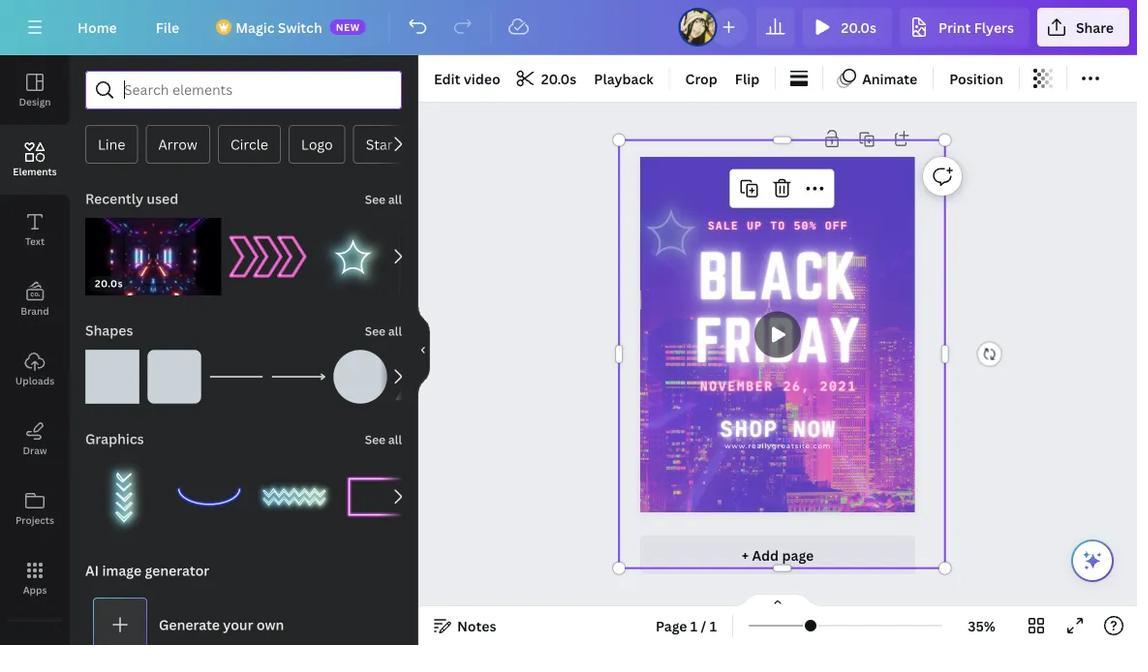 Task type: vqa. For each thing, say whether or not it's contained in the screenshot.
"neon line design" image for Graphics
yes



Task type: locate. For each thing, give the bounding box(es) containing it.
shapes button
[[83, 311, 135, 350]]

3 see all button from the top
[[363, 419, 404, 458]]

0 horizontal spatial 20.0s button
[[510, 63, 584, 94]]

2 horizontal spatial 20.0s
[[841, 18, 877, 36]]

50%
[[794, 219, 818, 232]]

add this line to the canvas image left white circle shape image
[[271, 350, 325, 404]]

see all button down star button
[[363, 179, 404, 218]]

see all button for recently used
[[363, 179, 404, 218]]

0 vertical spatial 20.0s button
[[802, 8, 892, 46]]

neon line design image
[[314, 218, 392, 295], [85, 458, 163, 536], [256, 458, 333, 536]]

2 vertical spatial all
[[388, 432, 402, 448]]

magic switch
[[236, 18, 322, 36]]

see all for shapes
[[365, 323, 402, 339]]

see all up the basic neon rectangle image
[[365, 432, 402, 448]]

friday
[[695, 307, 861, 374]]

draw
[[23, 444, 47, 457]]

logo button
[[289, 125, 346, 164]]

1 add this line to the canvas image from the left
[[209, 350, 263, 404]]

2 add this line to the canvas image from the left
[[271, 350, 325, 404]]

0 horizontal spatial 20.0s
[[95, 277, 123, 290]]

0 horizontal spatial add this line to the canvas image
[[209, 350, 263, 404]]

20.0s button up animate dropdown button
[[802, 8, 892, 46]]

0 horizontal spatial 1
[[691, 617, 698, 635]]

uploads button
[[0, 334, 70, 404]]

to
[[771, 219, 786, 232]]

1 vertical spatial see all
[[365, 323, 402, 339]]

recently used
[[85, 189, 178, 208]]

graphics
[[85, 430, 144, 448]]

3 see from the top
[[365, 432, 386, 448]]

square image
[[85, 350, 139, 404]]

november 26, 2021
[[700, 378, 857, 394]]

2 1 from the left
[[710, 617, 717, 635]]

recently
[[85, 189, 143, 208]]

0 vertical spatial see all
[[365, 191, 402, 207]]

arrow button
[[146, 125, 210, 164]]

flip button
[[727, 63, 767, 94]]

generator
[[145, 561, 209, 580]]

1 see all from the top
[[365, 191, 402, 207]]

20.0s up animate dropdown button
[[841, 18, 877, 36]]

uploads
[[15, 374, 54, 387]]

all left hide image
[[388, 323, 402, 339]]

0 vertical spatial see
[[365, 191, 386, 207]]

2021
[[820, 378, 857, 394]]

home
[[77, 18, 117, 36]]

20.0s button down main menu bar
[[510, 63, 584, 94]]

ai
[[85, 561, 99, 580]]

1 vertical spatial see
[[365, 323, 386, 339]]

flyers
[[974, 18, 1014, 36]]

add this line to the canvas image right rounded square image
[[209, 350, 263, 404]]

2 vertical spatial 20.0s
[[95, 277, 123, 290]]

all for shapes
[[388, 323, 402, 339]]

1 horizontal spatial add this line to the canvas image
[[271, 350, 325, 404]]

see all button for shapes
[[363, 311, 404, 350]]

35%
[[968, 617, 996, 635]]

see all button left hide image
[[363, 311, 404, 350]]

1 vertical spatial all
[[388, 323, 402, 339]]

apps
[[23, 583, 47, 596]]

20.0s
[[841, 18, 877, 36], [541, 69, 577, 88], [95, 277, 123, 290]]

1 left /
[[691, 617, 698, 635]]

2 see all button from the top
[[363, 311, 404, 350]]

see down star button
[[365, 191, 386, 207]]

recently used button
[[83, 179, 180, 218]]

file
[[156, 18, 179, 36]]

1 vertical spatial 20.0s button
[[510, 63, 584, 94]]

1 all from the top
[[388, 191, 402, 207]]

20.0s down main menu bar
[[541, 69, 577, 88]]

20.0s button inside main menu bar
[[802, 8, 892, 46]]

star
[[366, 135, 393, 154]]

/
[[701, 617, 706, 635]]

notes
[[457, 617, 496, 635]]

1 right /
[[710, 617, 717, 635]]

2 vertical spatial see all button
[[363, 419, 404, 458]]

see all button down white circle shape image
[[363, 419, 404, 458]]

group
[[314, 206, 392, 295], [229, 218, 306, 295], [85, 338, 139, 404], [147, 338, 201, 404], [333, 338, 387, 404], [85, 447, 163, 536], [170, 458, 248, 536], [256, 458, 333, 536], [341, 458, 418, 536]]

share button
[[1037, 8, 1129, 46]]

image
[[102, 561, 142, 580]]

see for graphics
[[365, 432, 386, 448]]

2 all from the top
[[388, 323, 402, 339]]

20.0s up shapes
[[95, 277, 123, 290]]

20.0s group
[[85, 206, 221, 295]]

elements button
[[0, 125, 70, 195]]

+ add page button
[[640, 536, 915, 574]]

used
[[147, 189, 178, 208]]

2 vertical spatial see all
[[365, 432, 402, 448]]

see all
[[365, 191, 402, 207], [365, 323, 402, 339], [365, 432, 402, 448]]

20.0s button
[[802, 8, 892, 46], [510, 63, 584, 94]]

all up the basic neon rectangle image
[[388, 432, 402, 448]]

see up white circle shape image
[[365, 323, 386, 339]]

0 vertical spatial all
[[388, 191, 402, 207]]

sale up to 50% off
[[708, 219, 849, 232]]

switch
[[278, 18, 322, 36]]

1 vertical spatial see all button
[[363, 311, 404, 350]]

see all down star button
[[365, 191, 402, 207]]

Search elements search field
[[124, 72, 363, 108]]

off
[[825, 219, 849, 232]]

see all left hide image
[[365, 323, 402, 339]]

all
[[388, 191, 402, 207], [388, 323, 402, 339], [388, 432, 402, 448]]

see up the basic neon rectangle image
[[365, 432, 386, 448]]

white circle shape image
[[333, 350, 387, 404]]

see for shapes
[[365, 323, 386, 339]]

add this line to the canvas image
[[209, 350, 263, 404], [271, 350, 325, 404]]

see
[[365, 191, 386, 207], [365, 323, 386, 339], [365, 432, 386, 448]]

2 see from the top
[[365, 323, 386, 339]]

your
[[223, 616, 253, 634]]

3 see all from the top
[[365, 432, 402, 448]]

1 vertical spatial 20.0s
[[541, 69, 577, 88]]

2 vertical spatial see
[[365, 432, 386, 448]]

1 horizontal spatial 20.0s button
[[802, 8, 892, 46]]

0 vertical spatial see all button
[[363, 179, 404, 218]]

playback button
[[586, 63, 661, 94]]

3 all from the top
[[388, 432, 402, 448]]

all down star button
[[388, 191, 402, 207]]

up
[[747, 219, 763, 232]]

see all button
[[363, 179, 404, 218], [363, 311, 404, 350], [363, 419, 404, 458]]

edit video
[[434, 69, 500, 88]]

1 see all button from the top
[[363, 179, 404, 218]]

2 see all from the top
[[365, 323, 402, 339]]

20.0s inside group
[[95, 277, 123, 290]]

0 vertical spatial 20.0s
[[841, 18, 877, 36]]

see all for graphics
[[365, 432, 402, 448]]

1 see from the top
[[365, 191, 386, 207]]

1
[[691, 617, 698, 635], [710, 617, 717, 635]]

1 horizontal spatial 1
[[710, 617, 717, 635]]

circle button
[[218, 125, 281, 164]]



Task type: describe. For each thing, give the bounding box(es) containing it.
print flyers button
[[900, 8, 1030, 46]]

circle
[[230, 135, 268, 154]]

share
[[1076, 18, 1114, 36]]

file button
[[140, 8, 195, 46]]

video
[[464, 69, 500, 88]]

position
[[950, 69, 1003, 88]]

edit
[[434, 69, 460, 88]]

page
[[656, 617, 687, 635]]

position button
[[942, 63, 1011, 94]]

neon line design image for recently used
[[314, 218, 392, 295]]

hide image
[[417, 304, 430, 397]]

+
[[742, 546, 749, 564]]

apps button
[[0, 543, 70, 613]]

show pages image
[[731, 593, 824, 608]]

black
[[699, 240, 858, 311]]

brand button
[[0, 264, 70, 334]]

star button
[[353, 125, 406, 164]]

audio image
[[0, 629, 70, 645]]

neon line design image for graphics
[[256, 458, 333, 536]]

draw button
[[0, 404, 70, 474]]

projects button
[[0, 474, 70, 543]]

crop button
[[678, 63, 725, 94]]

generate your own
[[159, 616, 284, 634]]

generate
[[159, 616, 220, 634]]

all for graphics
[[388, 432, 402, 448]]

ai image generator
[[85, 561, 209, 580]]

print
[[939, 18, 971, 36]]

triangle up image
[[395, 350, 449, 404]]

logo
[[301, 135, 333, 154]]

sale
[[708, 219, 739, 232]]

26,
[[783, 378, 811, 394]]

line
[[98, 135, 125, 154]]

main menu bar
[[0, 0, 1137, 55]]

print flyers
[[939, 18, 1014, 36]]

animate button
[[831, 63, 925, 94]]

+ add page
[[742, 546, 814, 564]]

all for recently used
[[388, 191, 402, 207]]

35% button
[[950, 610, 1013, 641]]

1 horizontal spatial 20.0s
[[541, 69, 577, 88]]

canva assistant image
[[1081, 549, 1104, 572]]

playback
[[594, 69, 653, 88]]

text
[[25, 234, 45, 247]]

design button
[[0, 55, 70, 125]]

basic neon rectangle image
[[341, 458, 418, 536]]

crop
[[685, 69, 718, 88]]

projects
[[15, 513, 54, 526]]

page
[[782, 546, 814, 564]]

line button
[[85, 125, 138, 164]]

page 1 / 1
[[656, 617, 717, 635]]

now
[[793, 416, 837, 442]]

see for recently used
[[365, 191, 386, 207]]

own
[[257, 616, 284, 634]]

shop now
[[720, 416, 837, 442]]

1 1 from the left
[[691, 617, 698, 635]]

20.0s inside main menu bar
[[841, 18, 877, 36]]

basic neon half oblong line image
[[170, 458, 248, 536]]

edit video button
[[426, 63, 508, 94]]

design
[[19, 95, 51, 108]]

text button
[[0, 195, 70, 264]]

side panel tab list
[[0, 55, 70, 645]]

flip
[[735, 69, 760, 88]]

november
[[700, 378, 774, 394]]

brand
[[21, 304, 49, 317]]

home link
[[62, 8, 132, 46]]

new
[[336, 20, 360, 33]]

notes button
[[426, 610, 504, 641]]

elements
[[13, 165, 57, 178]]

shop
[[720, 416, 779, 442]]

rounded square image
[[147, 350, 201, 404]]

www.reallygreatsite.com
[[725, 442, 831, 450]]

shapes
[[85, 321, 133, 340]]

add
[[752, 546, 779, 564]]

animate
[[862, 69, 918, 88]]

graphics button
[[83, 419, 146, 458]]

see all button for graphics
[[363, 419, 404, 458]]

see all for recently used
[[365, 191, 402, 207]]

magic
[[236, 18, 275, 36]]

arrow
[[158, 135, 197, 154]]



